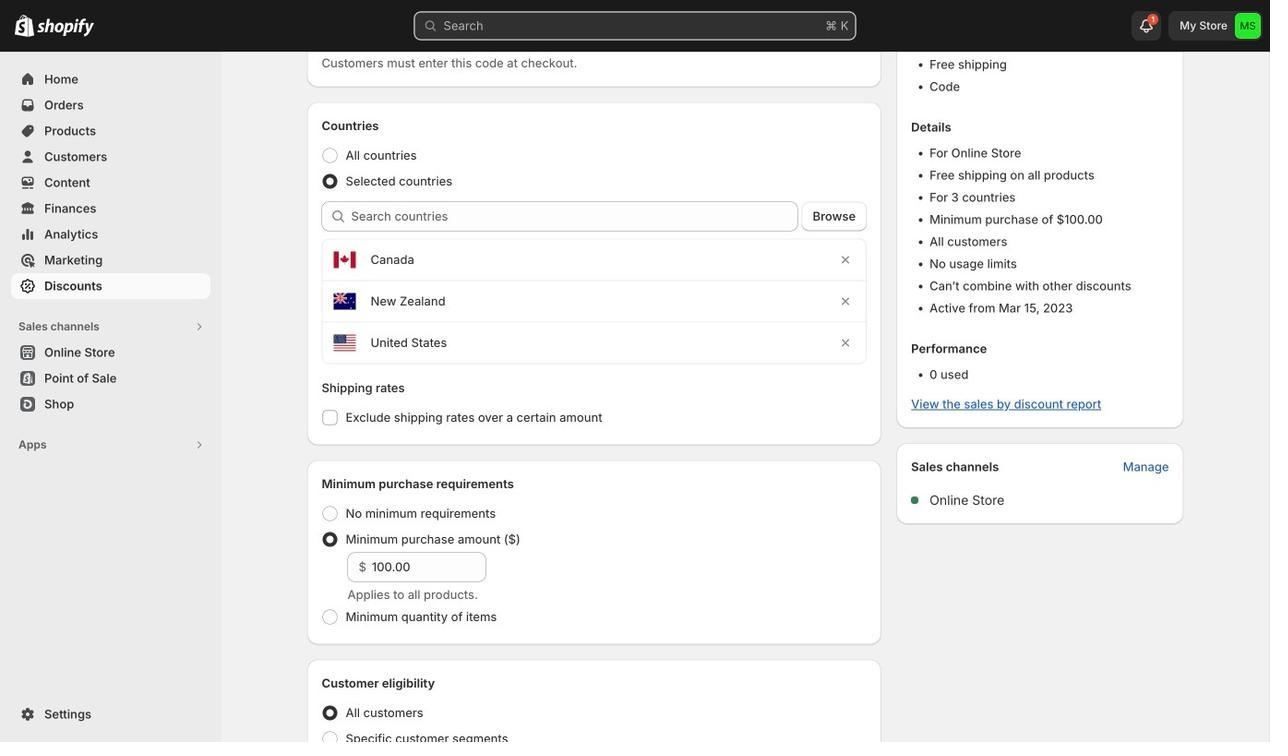 Task type: locate. For each thing, give the bounding box(es) containing it.
shopify image
[[37, 18, 94, 37]]

shopify image
[[15, 15, 34, 37]]



Task type: describe. For each thing, give the bounding box(es) containing it.
Search countries text field
[[351, 202, 798, 231]]

my store image
[[1235, 13, 1261, 39]]

0.00 text field
[[372, 552, 486, 582]]



Task type: vqa. For each thing, say whether or not it's contained in the screenshot.
dialog
no



